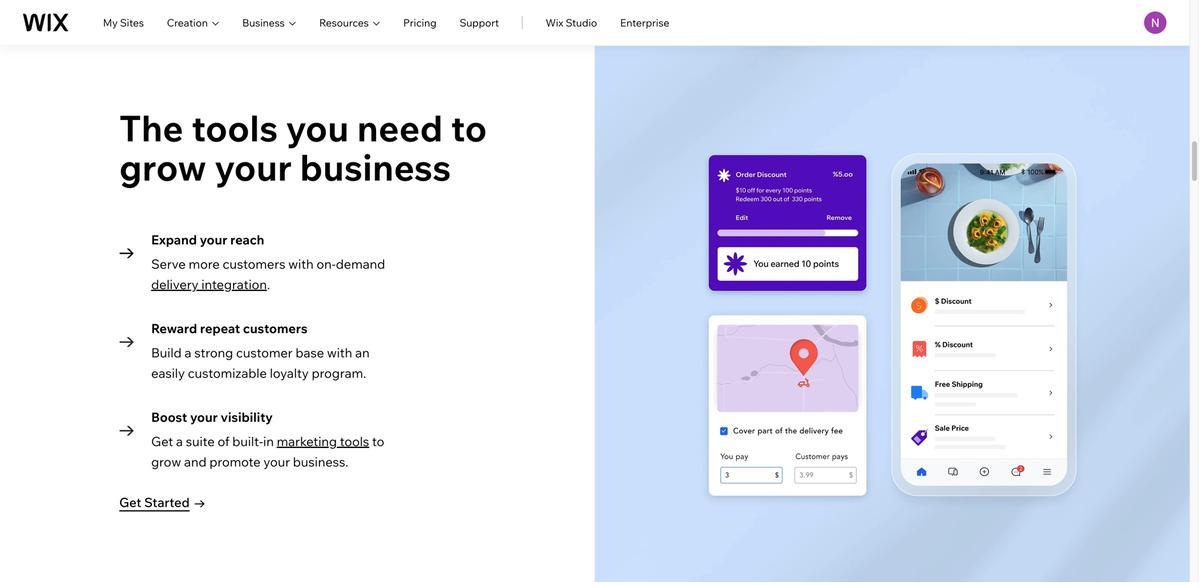 Task type: describe. For each thing, give the bounding box(es) containing it.
of
[[218, 434, 230, 450]]

easily
[[151, 365, 185, 381]]

with inside serve more customers with on-demand delivery integration .
[[288, 256, 314, 272]]

visibility
[[221, 409, 273, 425]]

demand
[[336, 256, 385, 272]]

grow inside the tools you need to grow your business
[[119, 145, 206, 190]]

a for get
[[176, 434, 183, 450]]

strong
[[194, 345, 233, 361]]

customers for more
[[223, 256, 285, 272]]

business button
[[242, 15, 296, 30]]

build
[[151, 345, 182, 361]]

started
[[144, 495, 190, 511]]

repeat
[[200, 321, 240, 337]]

reach
[[230, 232, 264, 248]]

get for get started
[[119, 495, 141, 511]]

my
[[103, 16, 118, 29]]

studio
[[566, 16, 597, 29]]

wix studio link
[[546, 15, 597, 30]]

on-
[[317, 256, 336, 272]]

get started link
[[119, 493, 205, 515]]

delivery
[[151, 277, 199, 293]]

business
[[242, 16, 285, 29]]

wix studio
[[546, 16, 597, 29]]

marketing tools link
[[277, 434, 369, 450]]

wix
[[546, 16, 563, 29]]

your inside the tools you need to grow your business
[[215, 145, 292, 190]]

the
[[119, 105, 184, 150]]

resources
[[319, 16, 369, 29]]

business.
[[293, 454, 348, 470]]

my sites link
[[103, 15, 144, 30]]

.
[[267, 277, 270, 293]]

tools inside the tools you need to grow your business
[[192, 105, 278, 150]]

the tools you need to grow your business
[[119, 105, 487, 190]]

a for build
[[185, 345, 191, 361]]

delivery integration link
[[151, 277, 267, 293]]

in
[[263, 434, 274, 450]]

online and mobile ordering–easy and secure checkout in your own app for delivery or pickup. image
[[595, 22, 1190, 582]]

business
[[300, 145, 451, 190]]

an
[[355, 345, 370, 361]]

integration
[[201, 277, 267, 293]]



Task type: vqa. For each thing, say whether or not it's contained in the screenshot.
Redesign
no



Task type: locate. For each thing, give the bounding box(es) containing it.
tools
[[192, 105, 278, 150], [340, 434, 369, 450]]

reward
[[151, 321, 197, 337]]

get
[[151, 434, 173, 450], [119, 495, 141, 511]]

pricing
[[403, 16, 437, 29]]

loyalty
[[270, 365, 309, 381]]

expand
[[151, 232, 197, 248]]

resources button
[[319, 15, 380, 30]]

reward repeat customers
[[151, 321, 308, 337]]

0 horizontal spatial with
[[288, 256, 314, 272]]

to inside the tools you need to grow your business
[[451, 105, 487, 150]]

get for get a suite of built-in marketing tools
[[151, 434, 173, 450]]

1 vertical spatial customers
[[243, 321, 308, 337]]

creation button
[[167, 15, 219, 30]]

0 vertical spatial grow
[[119, 145, 206, 190]]

0 vertical spatial to
[[451, 105, 487, 150]]

program.
[[312, 365, 366, 381]]

0 horizontal spatial a
[[176, 434, 183, 450]]

enterprise
[[620, 16, 670, 29]]

your inside to grow and promote your business.
[[263, 454, 290, 470]]

customer
[[236, 345, 293, 361]]

more
[[189, 256, 220, 272]]

1 horizontal spatial tools
[[340, 434, 369, 450]]

get started
[[119, 495, 190, 511]]

customizable
[[188, 365, 267, 381]]

creation
[[167, 16, 208, 29]]

1 vertical spatial a
[[176, 434, 183, 450]]

with up program.
[[327, 345, 352, 361]]

0 vertical spatial tools
[[192, 105, 278, 150]]

customers inside serve more customers with on-demand delivery integration .
[[223, 256, 285, 272]]

a right the build
[[185, 345, 191, 361]]

build a strong customer base with an easily customizable loyalty program.
[[151, 345, 370, 381]]

to grow and promote your business.
[[151, 434, 384, 470]]

menu page on a restaurant website with credit card payment options image
[[595, 0, 1190, 22]]

serve more customers with on-demand delivery integration .
[[151, 256, 385, 293]]

0 vertical spatial a
[[185, 345, 191, 361]]

1 horizontal spatial a
[[185, 345, 191, 361]]

support
[[460, 16, 499, 29]]

0 vertical spatial get
[[151, 434, 173, 450]]

my sites
[[103, 16, 144, 29]]

you
[[286, 105, 349, 150]]

1 horizontal spatial with
[[327, 345, 352, 361]]

1 vertical spatial tools
[[340, 434, 369, 450]]

a left suite
[[176, 434, 183, 450]]

grow inside to grow and promote your business.
[[151, 454, 181, 470]]

0 vertical spatial with
[[288, 256, 314, 272]]

0 horizontal spatial tools
[[192, 105, 278, 150]]

your
[[215, 145, 292, 190], [200, 232, 227, 248], [190, 409, 218, 425], [263, 454, 290, 470]]

profile image image
[[1144, 11, 1167, 34]]

promote
[[209, 454, 261, 470]]

1 vertical spatial get
[[119, 495, 141, 511]]

customers up customer
[[243, 321, 308, 337]]

1 vertical spatial with
[[327, 345, 352, 361]]

get a suite of built-in marketing tools
[[151, 434, 369, 450]]

1 horizontal spatial get
[[151, 434, 173, 450]]

grow
[[119, 145, 206, 190], [151, 454, 181, 470]]

customers up .
[[223, 256, 285, 272]]

built-
[[232, 434, 263, 450]]

to
[[451, 105, 487, 150], [372, 434, 384, 450]]

enterprise link
[[620, 15, 670, 30]]

1 vertical spatial grow
[[151, 454, 181, 470]]

1 vertical spatial to
[[372, 434, 384, 450]]

need
[[357, 105, 443, 150]]

1 horizontal spatial to
[[451, 105, 487, 150]]

and
[[184, 454, 207, 470]]

pricing link
[[403, 15, 437, 30]]

a inside build a strong customer base with an easily customizable loyalty program.
[[185, 345, 191, 361]]

get left started
[[119, 495, 141, 511]]

customers
[[223, 256, 285, 272], [243, 321, 308, 337]]

sites
[[120, 16, 144, 29]]

base
[[296, 345, 324, 361]]

get down the boost
[[151, 434, 173, 450]]

customers for repeat
[[243, 321, 308, 337]]

a
[[185, 345, 191, 361], [176, 434, 183, 450]]

serve
[[151, 256, 186, 272]]

to inside to grow and promote your business.
[[372, 434, 384, 450]]

with
[[288, 256, 314, 272], [327, 345, 352, 361]]

with inside build a strong customer base with an easily customizable loyalty program.
[[327, 345, 352, 361]]

boost your visibility
[[151, 409, 273, 425]]

boost
[[151, 409, 187, 425]]

expand your reach
[[151, 232, 264, 248]]

0 vertical spatial customers
[[223, 256, 285, 272]]

0 horizontal spatial to
[[372, 434, 384, 450]]

suite
[[186, 434, 215, 450]]

with left on-
[[288, 256, 314, 272]]

marketing
[[277, 434, 337, 450]]

0 horizontal spatial get
[[119, 495, 141, 511]]

support link
[[460, 15, 499, 30]]



